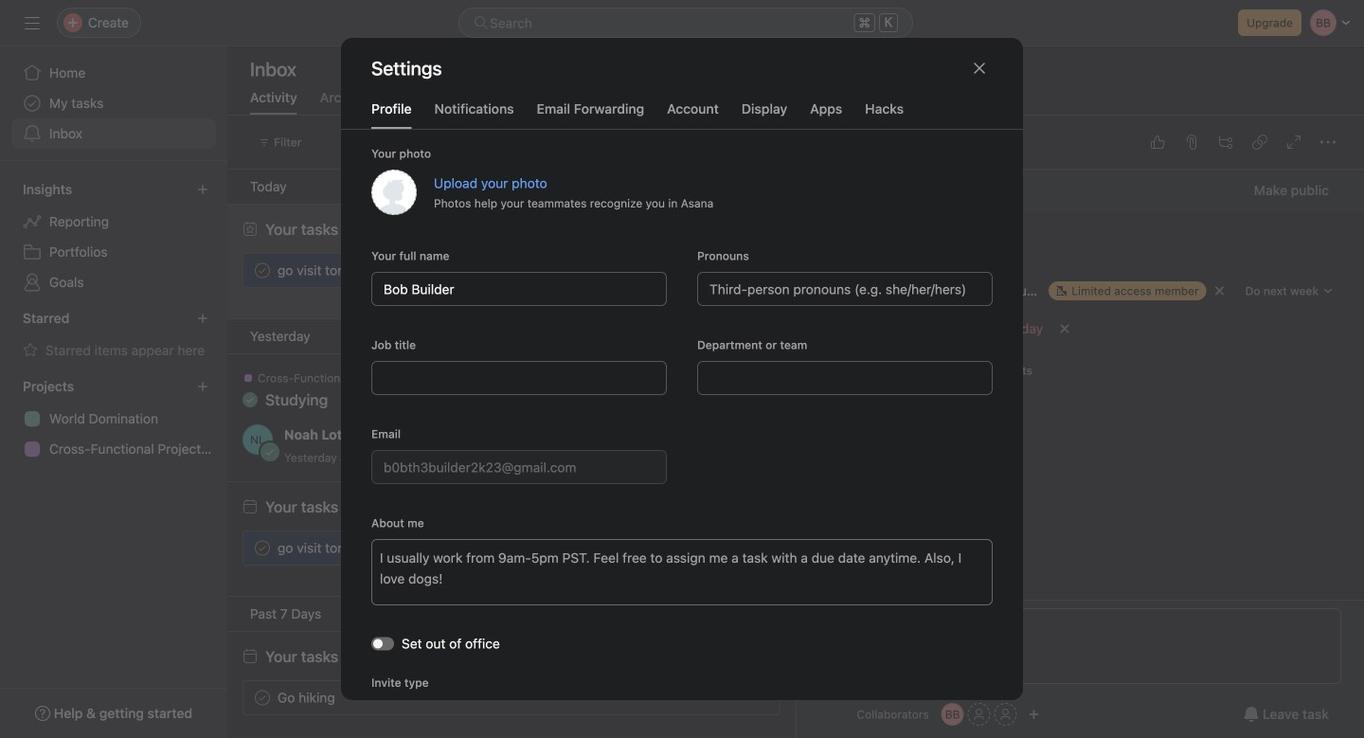 Task type: vqa. For each thing, say whether or not it's contained in the screenshot.
upload new photo
yes



Task type: locate. For each thing, give the bounding box(es) containing it.
2 mark complete image from the top
[[251, 686, 274, 709]]

1 vertical spatial mark complete checkbox
[[251, 537, 274, 560]]

your tasks for mar 15, task element
[[265, 648, 413, 666]]

add or remove collaborators image
[[941, 703, 964, 726]]

remove assignee image
[[1214, 285, 1226, 297]]

Third-person pronouns (e.g. she/her/hers) text field
[[697, 272, 993, 306]]

None text field
[[371, 272, 667, 306], [371, 361, 667, 395], [371, 450, 667, 484], [371, 272, 667, 306], [371, 361, 667, 395], [371, 450, 667, 484]]

mark complete image down 'your tasks for mar 20, task' element
[[251, 537, 274, 560]]

switch
[[371, 637, 394, 650]]

2 mark complete checkbox from the top
[[251, 537, 274, 560]]

I usually work from 9am-5pm PST. Feel free to assign me a task with a due date anytime. Also, I love dogs! text field
[[371, 539, 993, 605]]

open user profile image
[[243, 424, 273, 455]]

1 mark complete checkbox from the top
[[251, 259, 274, 282]]

main content
[[796, 170, 1364, 738]]

Mark complete checkbox
[[251, 259, 274, 282], [251, 537, 274, 560]]

mark complete checkbox down your tasks for today, task element
[[251, 259, 274, 282]]

1 mark complete image from the top
[[251, 537, 274, 560]]

dialog
[[341, 38, 1023, 738]]

None text field
[[697, 361, 993, 395]]

upload new photo image
[[371, 170, 417, 215]]

0 vertical spatial mark complete image
[[251, 537, 274, 560]]

mark complete image
[[251, 537, 274, 560], [251, 686, 274, 709]]

close this dialog image
[[972, 61, 987, 76]]

mark complete image down your tasks for mar 15, task element
[[251, 686, 274, 709]]

go visit tomy dialog
[[796, 116, 1364, 738]]

hide sidebar image
[[25, 15, 40, 30]]

Mark complete checkbox
[[251, 686, 274, 709]]

mark complete checkbox for your tasks for today, task element
[[251, 259, 274, 282]]

insights element
[[0, 172, 227, 301]]

0 vertical spatial mark complete checkbox
[[251, 259, 274, 282]]

mark complete checkbox down 'your tasks for mar 20, task' element
[[251, 537, 274, 560]]

1 vertical spatial mark complete image
[[251, 686, 274, 709]]



Task type: describe. For each thing, give the bounding box(es) containing it.
Task Name text field
[[806, 223, 1342, 266]]

your tasks for mar 20, task element
[[265, 498, 415, 516]]

your tasks for today, task element
[[265, 220, 405, 238]]

mark complete checkbox for 'your tasks for mar 20, task' element
[[251, 537, 274, 560]]

projects element
[[0, 370, 227, 468]]

copy task link image
[[1253, 135, 1268, 150]]

add or remove collaborators image
[[1029, 709, 1040, 720]]

mark complete image for mark complete option at the bottom left of page
[[251, 686, 274, 709]]

mark complete image for mark complete checkbox associated with 'your tasks for mar 20, task' element
[[251, 537, 274, 560]]

0 likes. click to like this task image
[[1150, 135, 1165, 150]]

full screen image
[[1287, 135, 1302, 150]]

global element
[[0, 46, 227, 160]]

mark complete image
[[251, 259, 274, 282]]

settings tab list
[[341, 99, 1023, 130]]

clear due date image
[[1059, 323, 1071, 334]]

add subtask image
[[1219, 135, 1234, 150]]

starred element
[[0, 301, 227, 370]]



